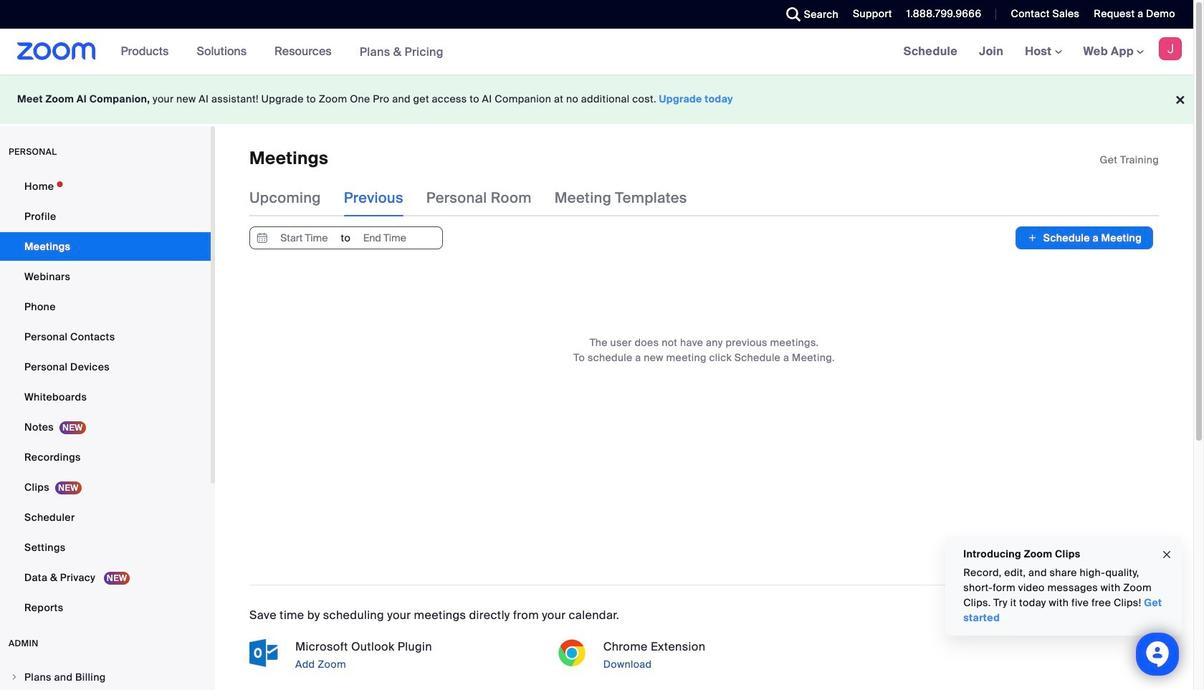 Task type: locate. For each thing, give the bounding box(es) containing it.
footer
[[0, 75, 1193, 124]]

banner
[[0, 29, 1193, 75]]

menu item
[[0, 664, 211, 690]]

right image
[[10, 673, 19, 682]]

application
[[1100, 153, 1159, 167]]

meetings navigation
[[893, 29, 1193, 75]]

close image
[[1161, 547, 1173, 563]]

product information navigation
[[110, 29, 454, 75]]

add image
[[1027, 231, 1038, 245]]

date image
[[254, 227, 271, 249]]



Task type: describe. For each thing, give the bounding box(es) containing it.
Date Range Picker End field
[[352, 227, 418, 249]]

tabs of meeting tab list
[[249, 179, 710, 217]]

Date Range Picker Start field
[[271, 227, 337, 249]]

personal menu menu
[[0, 172, 211, 624]]

profile picture image
[[1159, 37, 1182, 60]]

zoom logo image
[[17, 42, 96, 60]]



Task type: vqa. For each thing, say whether or not it's contained in the screenshot.
add 'Icon'
yes



